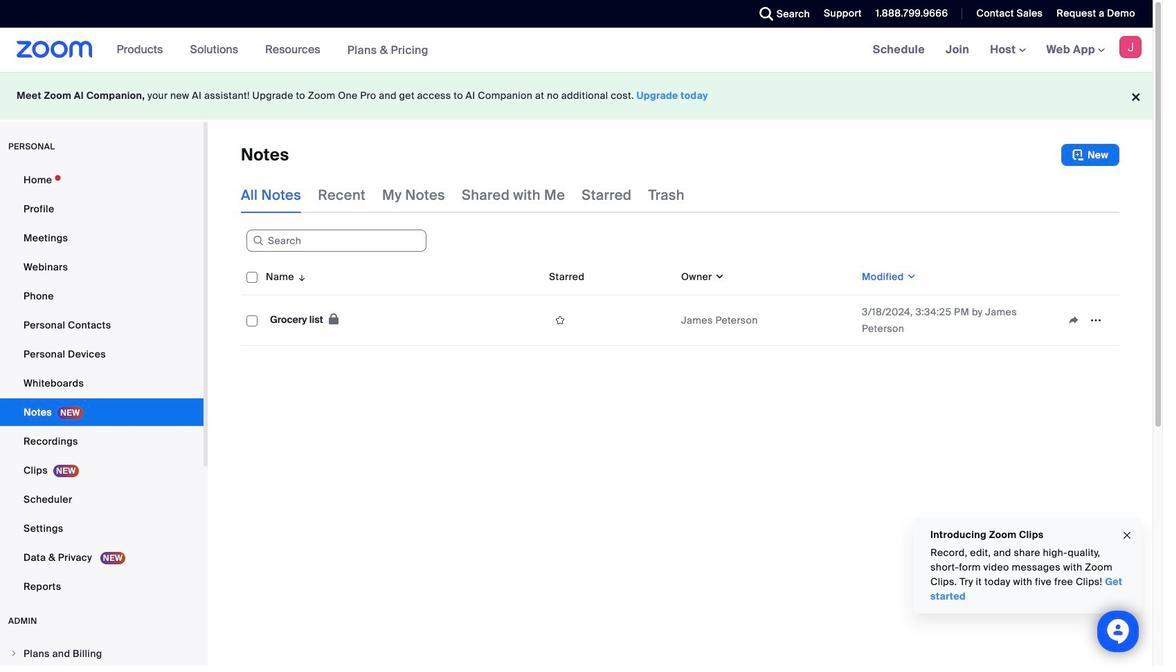 Task type: describe. For each thing, give the bounding box(es) containing it.
share image
[[1063, 314, 1085, 327]]

Search text field
[[247, 230, 427, 252]]

arrow down image
[[294, 269, 307, 285]]

profile picture image
[[1120, 36, 1142, 58]]

close image
[[1122, 528, 1133, 544]]

more options for grocery list image
[[1085, 314, 1107, 327]]

personal menu menu
[[0, 166, 204, 602]]

right image
[[10, 650, 18, 659]]

product information navigation
[[106, 28, 439, 73]]



Task type: locate. For each thing, give the bounding box(es) containing it.
application
[[241, 259, 1130, 357], [1063, 310, 1114, 331]]

banner
[[0, 28, 1153, 73]]

footer
[[0, 72, 1153, 120]]

grocery list unstarred image
[[549, 314, 571, 327]]

zoom logo image
[[17, 41, 93, 58]]

menu item
[[0, 641, 204, 667]]

tabs of all notes page tab list
[[241, 177, 685, 213]]

meetings navigation
[[863, 28, 1153, 73]]



Task type: vqa. For each thing, say whether or not it's contained in the screenshot.
In in Zoom Desktop Client Zoom Rooms Client Zoom Rooms Controller Browser Extension Outlook Plug-in Android App Zoom Virtual Backgrounds
no



